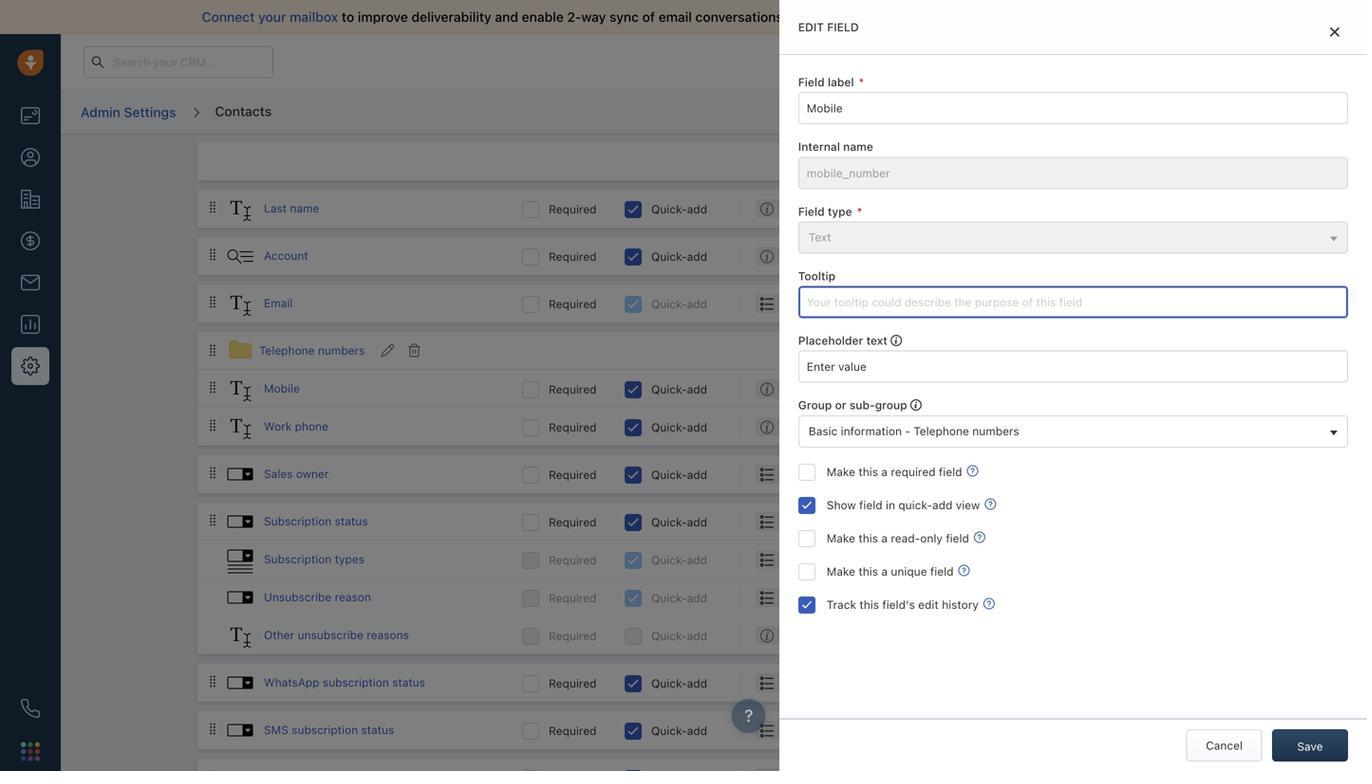 Task type: vqa. For each thing, say whether or not it's contained in the screenshot.
the rightmost File
no



Task type: describe. For each thing, give the bounding box(es) containing it.
telephone inside basic information - telephone numbers "button"
[[914, 425, 969, 438]]

add tooltip link for work phone
[[897, 418, 956, 437]]

unsubscribe
[[264, 591, 332, 604]]

ui drag handle image for account
[[207, 248, 218, 261]]

1 for 1
[[1242, 49, 1247, 61]]

2 your from the left
[[853, 9, 881, 25]]

quick- for unsubscribe reason
[[651, 592, 687, 605]]

explore
[[1019, 55, 1060, 68]]

status for sms subscription status
[[361, 724, 394, 737]]

quick-add for whatsapp subscription status
[[651, 677, 707, 691]]

form text image for other unsubscribe reasons
[[226, 624, 254, 652]]

add/edit choices down only
[[892, 553, 982, 567]]

quick-
[[898, 499, 932, 512]]

not for account
[[818, 250, 836, 263]]

history
[[942, 598, 979, 612]]

tooltip for mobile
[[922, 382, 956, 396]]

21
[[946, 56, 957, 68]]

sales owner
[[264, 467, 329, 481]]

quick-add for subscription types
[[651, 554, 707, 567]]

add/edit choices link for 3 choices added
[[892, 294, 982, 313]]

quick- for subscription status
[[651, 516, 687, 529]]

3 for whatsapp subscription status
[[778, 677, 786, 690]]

5 not from the top
[[818, 629, 836, 643]]

add for account
[[897, 250, 919, 263]]

1 5 from the top
[[778, 515, 785, 529]]

E.g. Enter value text field
[[798, 351, 1348, 383]]

hide field
[[1154, 148, 1206, 161]]

question circled image for make this a unique field
[[958, 563, 970, 579]]

text
[[809, 231, 831, 244]]

whatsapp
[[264, 676, 319, 690]]

form multi_select_dropdown image
[[226, 548, 254, 576]]

1 your from the left
[[258, 9, 286, 25]]

quick- for subscription types
[[651, 554, 687, 567]]

5 tooltip not added from the top
[[778, 629, 873, 643]]

add field
[[1163, 344, 1210, 357]]

tooltip for account
[[922, 250, 956, 263]]

question circled image for make this a read-only field
[[974, 530, 985, 546]]

cancel button
[[1186, 730, 1262, 762]]

Field label text field
[[798, 92, 1348, 124]]

add for sales owner
[[687, 468, 707, 482]]

mailbox
[[290, 9, 338, 25]]

quick- for last name
[[651, 203, 687, 216]]

sub-
[[849, 399, 875, 412]]

telephone numbers link
[[259, 343, 365, 359]]

required for other unsubscribe reasons
[[549, 630, 597, 643]]

mobile
[[264, 382, 300, 395]]

sales
[[885, 9, 917, 25]]

close image
[[1330, 27, 1339, 37]]

add/edit choices for 1 choices added
[[890, 468, 980, 481]]

telephone numbers
[[259, 344, 365, 357]]

this for read-
[[859, 532, 878, 545]]

plans
[[1063, 55, 1093, 68]]

field label
[[798, 75, 854, 89]]

sync
[[609, 9, 639, 25]]

edit field button
[[1035, 138, 1121, 171]]

this for required
[[859, 465, 878, 479]]

3 choices added for sms subscription status
[[778, 724, 867, 738]]

label
[[828, 75, 854, 89]]

form dropdown image for whatsapp subscription status
[[226, 669, 254, 698]]

edit field inside "button"
[[1063, 148, 1111, 161]]

text button
[[798, 222, 1348, 254]]

whatsapp subscription status
[[264, 676, 425, 690]]

subscription status
[[264, 515, 368, 528]]

improve
[[358, 9, 408, 25]]

3 for sms subscription status
[[778, 724, 786, 738]]

1 3 choices added from the top
[[778, 297, 867, 310]]

information
[[841, 425, 902, 438]]

+1 more link
[[1001, 297, 1044, 310]]

subscription for subscription types
[[264, 553, 332, 566]]

ui drag handle image for sms subscription status
[[207, 723, 218, 736]]

last
[[264, 202, 287, 215]]

phone element
[[11, 690, 49, 728]]

add tooltip link for mobile
[[897, 380, 956, 399]]

form dropdown image for subscription status
[[226, 508, 254, 536]]

field's
[[882, 598, 915, 612]]

conversations.
[[695, 9, 787, 25]]

quick-add for work phone
[[651, 421, 707, 434]]

select the group or sub-group under which the field is placed. image
[[910, 399, 922, 412]]

required for sales owner
[[549, 468, 597, 482]]

field type
[[798, 205, 852, 218]]

track this field's edit history
[[827, 598, 979, 612]]

import
[[791, 9, 832, 25]]

account
[[264, 249, 308, 262]]

data
[[920, 9, 948, 25]]

subscription types
[[264, 553, 365, 566]]

save button
[[1272, 730, 1348, 762]]

make this a required field
[[827, 465, 962, 479]]

0 horizontal spatial edit
[[798, 20, 824, 34]]

required for subscription status
[[549, 516, 597, 529]]

sales
[[264, 467, 293, 481]]

group or sub-group
[[798, 399, 907, 412]]

field for field type
[[798, 205, 825, 218]]

required for unsubscribe reason
[[549, 592, 597, 605]]

last name
[[264, 202, 319, 215]]

form text image for mobile
[[226, 377, 254, 405]]

quick- for whatsapp subscription status
[[651, 677, 687, 691]]

numbers inside "button"
[[972, 425, 1019, 438]]

required for last name
[[549, 203, 597, 216]]

add for sms subscription status
[[687, 725, 707, 738]]

quick-add for sales owner
[[651, 468, 707, 482]]

form text image for last name
[[226, 196, 254, 225]]

more
[[1017, 297, 1044, 310]]

+1 more
[[1001, 297, 1044, 310]]

tooltip not added for account
[[778, 250, 873, 263]]

phone image
[[21, 700, 40, 719]]

in inside dialog
[[886, 499, 895, 512]]

add tooltip link for account
[[897, 247, 956, 266]]

add/edit for 1 choices added
[[890, 468, 936, 481]]

tooltip not added for mobile
[[778, 382, 873, 396]]

import all your sales data link
[[791, 9, 952, 25]]

form text image for email
[[226, 291, 254, 320]]

basic
[[809, 425, 838, 438]]

make this a unique field
[[827, 565, 954, 578]]

1 3 from the top
[[778, 297, 786, 310]]

admin settings
[[81, 104, 176, 120]]

0 horizontal spatial numbers
[[318, 344, 365, 357]]

add/edit choices link down only
[[892, 550, 982, 569]]

add/edit for 3 choices added
[[892, 297, 937, 310]]

connect your mailbox link
[[202, 9, 342, 25]]

unsubscribe
[[298, 629, 363, 642]]

add for whatsapp subscription status
[[687, 677, 707, 691]]

form dropdown image for sms subscription status
[[226, 717, 254, 745]]

only
[[920, 532, 943, 545]]

1 link
[[1222, 46, 1254, 78]]

1 not from the top
[[818, 202, 836, 215]]

placeholder
[[798, 334, 863, 348]]

work phone
[[264, 420, 328, 433]]

not for mobile
[[818, 382, 836, 396]]

2-
[[567, 9, 581, 25]]

read-
[[891, 532, 920, 545]]

question circled image for show field in quick-add view
[[985, 496, 996, 513]]

add/edit choices for 3 choices added
[[892, 297, 982, 310]]

add for work phone
[[687, 421, 707, 434]]

owner
[[296, 467, 329, 481]]

enable
[[522, 9, 564, 25]]

1 horizontal spatial in
[[934, 56, 943, 68]]

explore plans
[[1019, 55, 1093, 68]]

work
[[264, 420, 292, 433]]

add for mobile
[[687, 383, 707, 396]]

subscription for whatsapp
[[323, 676, 389, 690]]

required for subscription types
[[549, 554, 597, 567]]

add for subscription status
[[687, 516, 707, 529]]

subscription for subscription status
[[264, 515, 332, 528]]

days
[[960, 56, 983, 68]]

or
[[835, 399, 846, 412]]

required for email
[[549, 297, 597, 311]]

-
[[905, 425, 910, 438]]

Search your CRM... text field
[[84, 46, 273, 78]]

admin
[[81, 104, 120, 120]]

Internal name text field
[[798, 157, 1348, 189]]

5 choices added for unsubscribe reason
[[778, 591, 867, 605]]

all
[[836, 9, 850, 25]]

other unsubscribe reasons
[[264, 629, 409, 642]]

sms subscription status
[[264, 724, 394, 737]]

1 choices added
[[778, 468, 865, 481]]

hide field button
[[1126, 138, 1216, 171]]

subscription for sms
[[292, 724, 358, 737]]

add tooltip for mobile
[[897, 382, 956, 396]]



Task type: locate. For each thing, give the bounding box(es) containing it.
email
[[658, 9, 692, 25]]

add for other unsubscribe reasons
[[687, 630, 707, 643]]

quick-add
[[651, 203, 707, 216], [651, 250, 707, 263], [651, 297, 707, 311], [651, 383, 707, 396], [651, 421, 707, 434], [651, 468, 707, 482], [651, 516, 707, 529], [651, 554, 707, 567], [651, 592, 707, 605], [651, 630, 707, 643], [651, 677, 707, 691], [651, 725, 707, 738]]

form dropdown image
[[226, 460, 254, 489], [226, 669, 254, 698]]

0 horizontal spatial name
[[290, 202, 319, 215]]

2 form text image from the top
[[226, 415, 254, 443]]

1 vertical spatial 3
[[778, 677, 786, 690]]

4 ui drag handle image from the top
[[207, 466, 218, 480]]

5 required from the top
[[549, 421, 597, 434]]

to
[[342, 9, 354, 25]]

1 vertical spatial status
[[392, 676, 425, 690]]

1 horizontal spatial telephone
[[914, 425, 969, 438]]

explore plans link
[[1009, 50, 1103, 73]]

quick-add for other unsubscribe reasons
[[651, 630, 707, 643]]

4 tooltip not added from the top
[[778, 420, 873, 434]]

form text image
[[226, 291, 254, 320], [226, 415, 254, 443]]

5 choices added for subscription types
[[778, 553, 867, 567]]

1 vertical spatial form dropdown image
[[226, 584, 254, 612]]

2 field from the top
[[798, 205, 825, 218]]

1 vertical spatial field
[[798, 205, 825, 218]]

0 vertical spatial add tooltip
[[897, 250, 956, 263]]

3 5 from the top
[[778, 591, 785, 605]]

3 3 from the top
[[778, 724, 786, 738]]

telephone up mobile
[[259, 344, 315, 357]]

4 not from the top
[[818, 420, 836, 434]]

0 horizontal spatial in
[[886, 499, 895, 512]]

2 vertical spatial 5
[[778, 591, 785, 605]]

in
[[934, 56, 943, 68], [886, 499, 895, 512]]

of
[[642, 9, 655, 25]]

1 vertical spatial 5
[[778, 553, 785, 567]]

internal
[[798, 140, 840, 153]]

3 a from the top
[[881, 565, 888, 578]]

2 form dropdown image from the top
[[226, 669, 254, 698]]

this for edit
[[859, 598, 879, 612]]

6 quick-add from the top
[[651, 468, 707, 482]]

1 vertical spatial form dropdown image
[[226, 669, 254, 698]]

2 add tooltip from the top
[[897, 382, 956, 396]]

9 required from the top
[[549, 592, 597, 605]]

7 quick-add from the top
[[651, 516, 707, 529]]

ui drag handle image
[[207, 248, 218, 261], [207, 381, 218, 394], [207, 419, 218, 432], [207, 466, 218, 480], [207, 675, 218, 689]]

question circled image for make this a required field
[[967, 463, 978, 479]]

ui drag handle image left mobile
[[207, 381, 218, 394]]

edit
[[798, 20, 824, 34], [1063, 148, 1084, 161]]

tooltip not added down group on the bottom of page
[[778, 420, 873, 434]]

edit inside "button"
[[1063, 148, 1084, 161]]

sms
[[264, 724, 288, 737]]

2 form dropdown image from the top
[[226, 584, 254, 612]]

1 for 1 choices added
[[778, 468, 784, 481]]

quick-add for last name
[[651, 203, 707, 216]]

add/edit up quick-
[[890, 468, 936, 481]]

telephone right -
[[914, 425, 969, 438]]

2 vertical spatial 5 choices added
[[778, 591, 867, 605]]

add/edit choices down unique at the bottom right of the page
[[892, 591, 982, 605]]

1 ui drag handle image from the top
[[207, 201, 218, 214]]

required
[[549, 203, 597, 216], [549, 250, 597, 263], [549, 297, 597, 311], [549, 383, 597, 396], [549, 421, 597, 434], [549, 468, 597, 482], [549, 516, 597, 529], [549, 554, 597, 567], [549, 592, 597, 605], [549, 630, 597, 643], [549, 677, 597, 691], [549, 725, 597, 738]]

way
[[581, 9, 606, 25]]

field
[[798, 75, 825, 89], [798, 205, 825, 218]]

4 quick- from the top
[[651, 383, 687, 396]]

1 vertical spatial subscription
[[264, 553, 332, 566]]

9 quick-add from the top
[[651, 592, 707, 605]]

deliverability
[[411, 9, 491, 25]]

2 vertical spatial tooltip
[[922, 420, 956, 434]]

1 subscription from the top
[[264, 515, 332, 528]]

0 vertical spatial tooltip
[[922, 250, 956, 263]]

1 form dropdown image from the top
[[226, 460, 254, 489]]

add for mobile
[[897, 382, 919, 396]]

1 a from the top
[[881, 465, 888, 479]]

quick-add for sms subscription status
[[651, 725, 707, 738]]

quick- for other unsubscribe reasons
[[651, 630, 687, 643]]

2 tooltip from the top
[[922, 382, 956, 396]]

phone
[[295, 420, 328, 433]]

0 vertical spatial make
[[827, 465, 855, 479]]

freshworks switcher image
[[21, 743, 40, 762]]

ui drag handle image for sales owner
[[207, 466, 218, 480]]

tooltip
[[778, 202, 815, 215], [778, 250, 815, 263], [798, 270, 836, 283], [778, 382, 815, 396], [778, 420, 815, 434], [778, 629, 815, 643]]

tooltip for work phone
[[922, 420, 956, 434]]

0 vertical spatial question circled image
[[974, 530, 985, 546]]

form text image left work
[[226, 415, 254, 443]]

not down the track
[[818, 629, 836, 643]]

form dropdown image up form multi_select_dropdown icon
[[226, 508, 254, 536]]

not for work phone
[[818, 420, 836, 434]]

1 tooltip from the top
[[922, 250, 956, 263]]

5 for subscription types
[[778, 553, 785, 567]]

field left label
[[798, 75, 825, 89]]

settings
[[124, 104, 176, 120]]

add tooltip down select the group or sub-group under which the field is placed. image
[[897, 420, 956, 434]]

4 ui drag handle image from the top
[[207, 514, 218, 527]]

2 3 choices added from the top
[[778, 677, 867, 690]]

3 ui drag handle image from the top
[[207, 419, 218, 432]]

form text image for work phone
[[226, 415, 254, 443]]

2 vertical spatial add tooltip link
[[897, 418, 956, 437]]

1 vertical spatial form text image
[[226, 415, 254, 443]]

0 vertical spatial edit field
[[798, 20, 859, 34]]

question circled image right history
[[983, 596, 995, 612]]

2 5 from the top
[[778, 553, 785, 567]]

0 vertical spatial name
[[843, 140, 873, 153]]

trial
[[884, 56, 903, 68]]

3 add tooltip link from the top
[[897, 418, 956, 437]]

0 vertical spatial form dropdown image
[[226, 460, 254, 489]]

0 vertical spatial a
[[881, 465, 888, 479]]

quick-
[[651, 203, 687, 216], [651, 250, 687, 263], [651, 297, 687, 311], [651, 383, 687, 396], [651, 421, 687, 434], [651, 468, 687, 482], [651, 516, 687, 529], [651, 554, 687, 567], [651, 592, 687, 605], [651, 630, 687, 643], [651, 677, 687, 691], [651, 725, 687, 738]]

field up text
[[798, 205, 825, 218]]

10 required from the top
[[549, 630, 597, 643]]

2 vertical spatial a
[[881, 565, 888, 578]]

1 field from the top
[[798, 75, 825, 89]]

2 not from the top
[[818, 250, 836, 263]]

0 horizontal spatial 1
[[778, 468, 784, 481]]

add/edit choices up your text will prompt users to fill this field with the right data icon
[[892, 297, 982, 310]]

1 vertical spatial edit
[[1063, 148, 1084, 161]]

add tooltip link up select the group or sub-group under which the field is placed. image
[[897, 380, 956, 399]]

2 3 from the top
[[778, 677, 786, 690]]

0 horizontal spatial your
[[258, 9, 286, 25]]

1 vertical spatial add tooltip link
[[897, 380, 956, 399]]

0 vertical spatial 3
[[778, 297, 786, 310]]

4 required from the top
[[549, 383, 597, 396]]

0 vertical spatial form text image
[[226, 196, 254, 225]]

question circled image
[[974, 530, 985, 546], [958, 563, 970, 579], [983, 596, 995, 612]]

quick- for mobile
[[651, 383, 687, 396]]

a left required
[[881, 465, 888, 479]]

make up show
[[827, 465, 855, 479]]

1 vertical spatial tooltip
[[922, 382, 956, 396]]

this down information
[[859, 465, 878, 479]]

field
[[827, 20, 859, 34], [1087, 148, 1111, 161], [1182, 148, 1206, 161], [1187, 344, 1210, 357], [939, 465, 962, 479], [859, 499, 883, 512], [946, 532, 969, 545], [930, 565, 954, 578]]

connect
[[202, 9, 255, 25]]

question circled image down view
[[974, 530, 985, 546]]

add tooltip link
[[897, 247, 956, 266], [897, 380, 956, 399], [897, 418, 956, 437]]

1 vertical spatial question circled image
[[985, 496, 996, 513]]

2 vertical spatial add tooltip
[[897, 420, 956, 434]]

1 ui drag handle image from the top
[[207, 248, 218, 261]]

2 vertical spatial form dropdown image
[[226, 717, 254, 745]]

2 vertical spatial form text image
[[226, 624, 254, 652]]

11 required from the top
[[549, 677, 597, 691]]

2 ui drag handle image from the top
[[207, 381, 218, 394]]

field for field label
[[798, 75, 825, 89]]

1 vertical spatial a
[[881, 532, 888, 545]]

make
[[827, 465, 855, 479], [827, 532, 855, 545], [827, 565, 855, 578]]

tooltip not added up group on the bottom of page
[[778, 382, 873, 396]]

reason
[[335, 591, 371, 604]]

tooltip not added down the track
[[778, 629, 873, 643]]

cancel
[[1206, 740, 1243, 753]]

0 vertical spatial subscription
[[264, 515, 332, 528]]

1 add tooltip link from the top
[[897, 247, 956, 266]]

tooltip not added down text
[[778, 250, 873, 263]]

8 required from the top
[[549, 554, 597, 567]]

in left the 21
[[934, 56, 943, 68]]

ui drag handle image for work phone
[[207, 419, 218, 432]]

add/edit up your text will prompt users to fill this field with the right data icon
[[892, 297, 937, 310]]

question circled image
[[967, 463, 978, 479], [985, 496, 996, 513]]

form text image
[[226, 196, 254, 225], [226, 377, 254, 405], [226, 624, 254, 652]]

quick-add for mobile
[[651, 383, 707, 396]]

not up text
[[818, 202, 836, 215]]

0 vertical spatial form dropdown image
[[226, 508, 254, 536]]

add tooltip up your text will prompt users to fill this field with the right data icon
[[897, 250, 956, 263]]

make for make this a unique field
[[827, 565, 855, 578]]

not down group on the bottom of page
[[818, 420, 836, 434]]

8 quick-add from the top
[[651, 554, 707, 567]]

quick-add for email
[[651, 297, 707, 311]]

admin settings link
[[80, 98, 177, 127]]

your
[[258, 9, 286, 25], [853, 9, 881, 25]]

form auto_complete image
[[226, 242, 254, 270]]

ui drag handle image for email
[[207, 296, 218, 309]]

12 required from the top
[[549, 725, 597, 738]]

required for sms subscription status
[[549, 725, 597, 738]]

form text image left email
[[226, 291, 254, 320]]

question circled image right view
[[985, 496, 996, 513]]

2 add tooltip link from the top
[[897, 380, 956, 399]]

0 vertical spatial status
[[335, 515, 368, 528]]

2 vertical spatial question circled image
[[983, 596, 995, 612]]

numbers up phone
[[318, 344, 365, 357]]

5 choices added down make this a unique field
[[778, 591, 867, 605]]

question circled image up history
[[958, 563, 970, 579]]

3 make from the top
[[827, 565, 855, 578]]

2 ui drag handle image from the top
[[207, 296, 218, 309]]

3 tooltip not added from the top
[[778, 382, 873, 396]]

2 required from the top
[[549, 250, 597, 263]]

in left quick-
[[886, 499, 895, 512]]

add/edit down read-
[[892, 553, 937, 567]]

add for work phone
[[897, 420, 919, 434]]

unique
[[891, 565, 927, 578]]

10 quick- from the top
[[651, 630, 687, 643]]

1 vertical spatial subscription
[[292, 724, 358, 737]]

add inside add field "button"
[[1163, 344, 1184, 357]]

Your tooltip could describe the purpose of this field text field
[[798, 286, 1348, 319]]

2 quick-add from the top
[[651, 250, 707, 263]]

1 vertical spatial name
[[290, 202, 319, 215]]

7 quick- from the top
[[651, 516, 687, 529]]

3 quick-add from the top
[[651, 297, 707, 311]]

name right internal
[[843, 140, 873, 153]]

add for email
[[687, 297, 707, 311]]

a for required
[[881, 465, 888, 479]]

0 vertical spatial numbers
[[318, 344, 365, 357]]

5 for unsubscribe reason
[[778, 591, 785, 605]]

required
[[891, 465, 936, 479]]

11 quick- from the top
[[651, 677, 687, 691]]

12 quick-add from the top
[[651, 725, 707, 738]]

1 vertical spatial numbers
[[972, 425, 1019, 438]]

1 vertical spatial question circled image
[[958, 563, 970, 579]]

add/edit choices link up quick-
[[890, 465, 980, 484]]

0 vertical spatial edit
[[798, 20, 824, 34]]

0 horizontal spatial telephone
[[259, 344, 315, 357]]

add/edit choices up quick-
[[890, 468, 980, 481]]

5 quick- from the top
[[651, 421, 687, 434]]

form dropdown image left the "sales"
[[226, 460, 254, 489]]

add for subscription types
[[687, 554, 707, 567]]

1 vertical spatial in
[[886, 499, 895, 512]]

edit field down field label text field
[[1063, 148, 1111, 161]]

2 5 choices added from the top
[[778, 553, 867, 567]]

add
[[687, 203, 707, 216], [687, 250, 707, 263], [687, 297, 707, 311], [687, 383, 707, 396], [687, 421, 707, 434], [687, 468, 707, 482], [932, 499, 952, 512], [687, 516, 707, 529], [687, 554, 707, 567], [687, 592, 707, 605], [687, 630, 707, 643], [687, 677, 707, 691], [687, 725, 707, 738]]

1 make from the top
[[827, 465, 855, 479]]

6 required from the top
[[549, 468, 597, 482]]

1 form text image from the top
[[226, 291, 254, 320]]

2 tooltip not added from the top
[[778, 250, 873, 263]]

not down text
[[818, 250, 836, 263]]

1 required from the top
[[549, 203, 597, 216]]

4 quick-add from the top
[[651, 383, 707, 396]]

ends
[[907, 56, 931, 68]]

quick- for sales owner
[[651, 468, 687, 482]]

edit down field label text field
[[1063, 148, 1084, 161]]

basic information - telephone numbers button
[[798, 416, 1348, 448]]

this left read-
[[859, 532, 878, 545]]

group
[[875, 399, 907, 412]]

2 form text image from the top
[[226, 377, 254, 405]]

add tooltip link down select the group or sub-group under which the field is placed. image
[[897, 418, 956, 437]]

your left mailbox
[[258, 9, 286, 25]]

0 vertical spatial telephone
[[259, 344, 315, 357]]

form text image left mobile
[[226, 377, 254, 405]]

question circled image up view
[[967, 463, 978, 479]]

1 horizontal spatial question circled image
[[985, 496, 996, 513]]

3 quick- from the top
[[651, 297, 687, 311]]

add/edit choices link down unique at the bottom right of the page
[[892, 588, 982, 607]]

2 vertical spatial 3 choices added
[[778, 724, 867, 738]]

1 vertical spatial add tooltip
[[897, 382, 956, 396]]

show field in quick-add view
[[827, 499, 980, 512]]

form dropdown image left whatsapp
[[226, 669, 254, 698]]

make this a read-only field
[[827, 532, 969, 545]]

10 quick-add from the top
[[651, 630, 707, 643]]

3 5 choices added from the top
[[778, 591, 867, 605]]

6 quick- from the top
[[651, 468, 687, 482]]

1 vertical spatial 3 choices added
[[778, 677, 867, 690]]

2 vertical spatial status
[[361, 724, 394, 737]]

0 vertical spatial subscription
[[323, 676, 389, 690]]

a for unique
[[881, 565, 888, 578]]

0 vertical spatial in
[[934, 56, 943, 68]]

9 quick- from the top
[[651, 592, 687, 605]]

add/edit choices for 5 choices added
[[892, 591, 982, 605]]

1 horizontal spatial numbers
[[972, 425, 1019, 438]]

ui drag handle image left work
[[207, 419, 218, 432]]

form dropdown image down form multi_select_dropdown icon
[[226, 584, 254, 612]]

2 make from the top
[[827, 532, 855, 545]]

types
[[335, 553, 365, 566]]

5 ui drag handle image from the top
[[207, 675, 218, 689]]

form dropdown image
[[226, 508, 254, 536], [226, 584, 254, 612], [226, 717, 254, 745]]

1 vertical spatial make
[[827, 532, 855, 545]]

3 add tooltip from the top
[[897, 420, 956, 434]]

quick-add for account
[[651, 250, 707, 263]]

not up group on the bottom of page
[[818, 382, 836, 396]]

2 quick- from the top
[[651, 250, 687, 263]]

status
[[335, 515, 368, 528], [392, 676, 425, 690], [361, 724, 394, 737]]

name
[[843, 140, 873, 153], [290, 202, 319, 215]]

make up the track
[[827, 565, 855, 578]]

connect your mailbox to improve deliverability and enable 2-way sync of email conversations. import all your sales data
[[202, 9, 948, 25]]

quick- for sms subscription status
[[651, 725, 687, 738]]

numbers up view
[[972, 425, 1019, 438]]

8 quick- from the top
[[651, 554, 687, 567]]

1 form dropdown image from the top
[[226, 508, 254, 536]]

hide
[[1154, 148, 1179, 161]]

1 vertical spatial 1
[[778, 468, 784, 481]]

name right last
[[290, 202, 319, 215]]

+1
[[1001, 297, 1014, 310]]

a
[[881, 465, 888, 479], [881, 532, 888, 545], [881, 565, 888, 578]]

edit left all
[[798, 20, 824, 34]]

0 vertical spatial field
[[798, 75, 825, 89]]

status down reasons
[[392, 676, 425, 690]]

ui drag handle image
[[207, 201, 218, 214], [207, 296, 218, 309], [207, 344, 218, 357], [207, 514, 218, 527], [207, 723, 218, 736]]

your
[[859, 56, 881, 68]]

1 quick- from the top
[[651, 203, 687, 216]]

3 not from the top
[[818, 382, 836, 396]]

5 choices added
[[778, 515, 867, 529], [778, 553, 867, 567], [778, 591, 867, 605]]

your right all
[[853, 9, 881, 25]]

internal name
[[798, 140, 873, 153]]

5 quick-add from the top
[[651, 421, 707, 434]]

1 horizontal spatial name
[[843, 140, 873, 153]]

make down show
[[827, 532, 855, 545]]

a left unique at the bottom right of the page
[[881, 565, 888, 578]]

0 vertical spatial 1
[[1242, 49, 1247, 61]]

reasons
[[367, 629, 409, 642]]

add tooltip for work phone
[[897, 420, 956, 434]]

3
[[778, 297, 786, 310], [778, 677, 786, 690], [778, 724, 786, 738]]

0 vertical spatial 3 choices added
[[778, 297, 867, 310]]

1 horizontal spatial 1
[[1242, 49, 1247, 61]]

type
[[828, 205, 852, 218]]

add for account
[[687, 250, 707, 263]]

3 tooltip from the top
[[922, 420, 956, 434]]

this right the track
[[859, 598, 879, 612]]

dialog containing edit field
[[779, 0, 1367, 772]]

1 5 choices added from the top
[[778, 515, 867, 529]]

3 choices added for whatsapp subscription status
[[778, 677, 867, 690]]

ui drag handle image for whatsapp subscription status
[[207, 675, 218, 689]]

1 vertical spatial form text image
[[226, 377, 254, 405]]

5 choices added down show
[[778, 515, 867, 529]]

add/edit down unique at the bottom right of the page
[[892, 591, 937, 605]]

3 3 choices added from the top
[[778, 724, 867, 738]]

add/edit choices link for 5 choices added
[[892, 588, 982, 607]]

required for whatsapp subscription status
[[549, 677, 597, 691]]

0 vertical spatial add tooltip link
[[897, 247, 956, 266]]

add/edit choices link up your text will prompt users to fill this field with the right data icon
[[892, 294, 982, 313]]

tooltip not added for work phone
[[778, 420, 873, 434]]

your text will prompt users to fill this field with the right data image
[[891, 334, 902, 348]]

0 vertical spatial question circled image
[[967, 463, 978, 479]]

12 quick- from the top
[[651, 725, 687, 738]]

add tooltip up select the group or sub-group under which the field is placed. image
[[897, 382, 956, 396]]

basic information - telephone numbers
[[809, 425, 1019, 438]]

add/edit choices
[[892, 297, 982, 310], [890, 468, 980, 481], [892, 553, 982, 567], [892, 591, 982, 605]]

0 vertical spatial form text image
[[226, 291, 254, 320]]

tooltip not added up text
[[778, 202, 873, 215]]

2 subscription from the top
[[264, 553, 332, 566]]

0 horizontal spatial question circled image
[[967, 463, 978, 479]]

3 form dropdown image from the top
[[226, 717, 254, 745]]

7 required from the top
[[549, 516, 597, 529]]

required for mobile
[[549, 383, 597, 396]]

1 horizontal spatial edit
[[1063, 148, 1084, 161]]

subscription right sms
[[292, 724, 358, 737]]

form text image left other
[[226, 624, 254, 652]]

group
[[798, 399, 832, 412]]

form dropdown image for sales owner
[[226, 460, 254, 489]]

and
[[495, 9, 518, 25]]

this for unique
[[859, 565, 878, 578]]

edit field up 'your'
[[798, 20, 859, 34]]

not
[[818, 202, 836, 215], [818, 250, 836, 263], [818, 382, 836, 396], [818, 420, 836, 434], [818, 629, 836, 643]]

0 vertical spatial 5
[[778, 515, 785, 529]]

your trial ends in 21 days
[[859, 56, 983, 68]]

ui drag handle image for subscription status
[[207, 514, 218, 527]]

3 required from the top
[[549, 297, 597, 311]]

add for unsubscribe reason
[[687, 592, 707, 605]]

1 vertical spatial edit field
[[1063, 148, 1111, 161]]

edit field
[[798, 20, 859, 34], [1063, 148, 1111, 161]]

1 horizontal spatial edit field
[[1063, 148, 1111, 161]]

save
[[1297, 740, 1323, 754]]

ui drag handle image left the "sales"
[[207, 466, 218, 480]]

contacts
[[215, 103, 272, 119]]

1 horizontal spatial your
[[853, 9, 881, 25]]

add field button
[[1134, 339, 1221, 362]]

telephone inside telephone numbers link
[[259, 344, 315, 357]]

status for whatsapp subscription status
[[392, 676, 425, 690]]

required for account
[[549, 250, 597, 263]]

telephone
[[259, 344, 315, 357], [914, 425, 969, 438]]

subscription down "other unsubscribe reasons" at the bottom
[[323, 676, 389, 690]]

subscription up subscription types
[[264, 515, 332, 528]]

add for last name
[[687, 203, 707, 216]]

2 a from the top
[[881, 532, 888, 545]]

5 ui drag handle image from the top
[[207, 723, 218, 736]]

1 form text image from the top
[[226, 196, 254, 225]]

dialog
[[779, 0, 1367, 772]]

2 vertical spatial make
[[827, 565, 855, 578]]

1 vertical spatial 5 choices added
[[778, 553, 867, 567]]

3 form text image from the top
[[226, 624, 254, 652]]

ui drag handle image left form auto_complete icon
[[207, 248, 218, 261]]

status up types
[[335, 515, 368, 528]]

placeholder text
[[798, 334, 887, 348]]

0 vertical spatial 5 choices added
[[778, 515, 867, 529]]

form text image left last
[[226, 196, 254, 225]]

1 quick-add from the top
[[651, 203, 707, 216]]

question circled image for track this field's edit history
[[983, 596, 995, 612]]

a left read-
[[881, 532, 888, 545]]

ui drag handle image left whatsapp
[[207, 675, 218, 689]]

add tooltip for account
[[897, 250, 956, 263]]

1
[[1242, 49, 1247, 61], [778, 468, 784, 481]]

field inside button
[[1182, 148, 1206, 161]]

status down whatsapp subscription status
[[361, 724, 394, 737]]

0 horizontal spatial edit field
[[798, 20, 859, 34]]

form dropdown image left sms
[[226, 717, 254, 745]]

quick- for account
[[651, 250, 687, 263]]

this left unique at the bottom right of the page
[[859, 565, 878, 578]]

subscription up unsubscribe at left
[[264, 553, 332, 566]]

ui drag handle image for mobile
[[207, 381, 218, 394]]

1 add tooltip from the top
[[897, 250, 956, 263]]

add/edit choices link for 1 choices added
[[890, 465, 980, 484]]

11 quick-add from the top
[[651, 677, 707, 691]]

subscription
[[264, 515, 332, 528], [264, 553, 332, 566]]

subscription
[[323, 676, 389, 690], [292, 724, 358, 737]]

add tooltip link up your text will prompt users to fill this field with the right data icon
[[897, 247, 956, 266]]

add/edit for 5 choices added
[[892, 591, 937, 605]]

required for work phone
[[549, 421, 597, 434]]

quick- for work phone
[[651, 421, 687, 434]]

1 tooltip not added from the top
[[778, 202, 873, 215]]

3 ui drag handle image from the top
[[207, 344, 218, 357]]

1 vertical spatial telephone
[[914, 425, 969, 438]]

quick- for email
[[651, 297, 687, 311]]

show
[[827, 499, 856, 512]]

2 vertical spatial 3
[[778, 724, 786, 738]]

ui drag handle image for last name
[[207, 201, 218, 214]]

added
[[839, 202, 873, 215], [839, 250, 873, 263], [833, 297, 867, 310], [839, 382, 873, 396], [839, 420, 873, 434], [832, 468, 865, 481], [833, 515, 867, 529], [833, 553, 867, 567], [833, 591, 867, 605], [839, 629, 873, 643], [833, 677, 867, 690], [833, 724, 867, 738]]

5 choices added up the track
[[778, 553, 867, 567]]

make for make this a read-only field
[[827, 532, 855, 545]]



